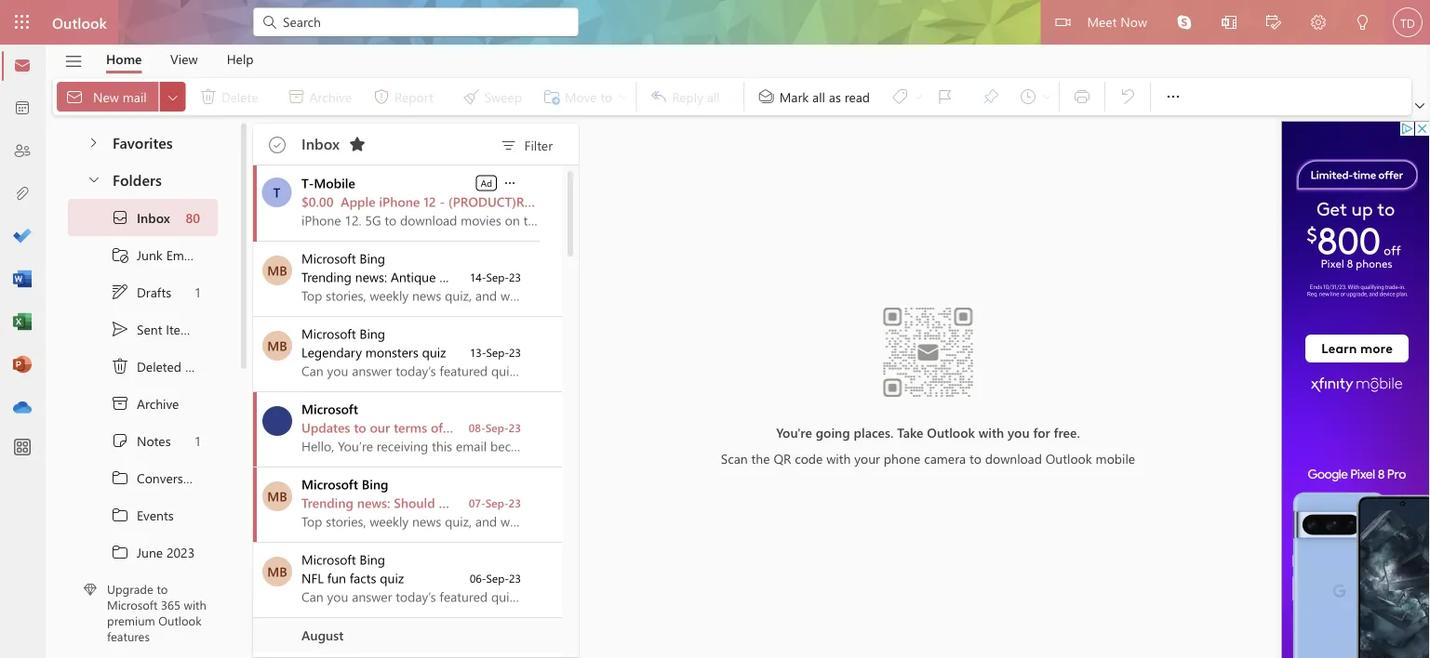 Task type: locate. For each thing, give the bounding box(es) containing it.
 button right ad at the top of the page
[[502, 174, 518, 192]]

td image
[[1393, 7, 1423, 37]]

1 vertical spatial select a conversation checkbox
[[257, 653, 302, 659]]

and right from…
[[677, 495, 699, 512]]

microsoft bing image left nfl
[[262, 557, 292, 587]]

bing down apple
[[360, 250, 385, 267]]

quiz right monsters
[[422, 344, 446, 361]]

microsoft up updates
[[302, 401, 358, 418]]

microsoft right microsoft bing image
[[302, 476, 358, 493]]

1 vertical spatial  button
[[77, 162, 109, 196]]

 down  dropdown button
[[1164, 87, 1183, 106]]

tab list
[[92, 45, 268, 74]]

monthly
[[650, 193, 700, 210]]

news: left antique
[[355, 269, 387, 286]]

apple
[[341, 193, 376, 210]]

- left 256gb
[[544, 193, 549, 210]]

3 microsoft bing image from the top
[[262, 557, 292, 587]]

0 vertical spatial and
[[675, 269, 697, 286]]

favorites
[[113, 132, 173, 152]]

select a conversation checkbox left fun
[[257, 544, 302, 587]]

1 vertical spatial 1
[[195, 433, 200, 450]]

select a conversation checkbox down august
[[257, 653, 302, 659]]

mb for nfl fun facts quiz
[[267, 564, 287, 581]]

- right '12' at the left of the page
[[440, 193, 445, 210]]

23 right 13-
[[509, 345, 521, 360]]

more down scan in the right of the page
[[703, 495, 734, 512]]


[[111, 208, 129, 227]]

1 vertical spatial 
[[86, 135, 101, 150]]

12
[[424, 193, 436, 210]]

1 trending from the top
[[302, 269, 352, 286]]

 left folders at the left top of the page
[[87, 172, 101, 187]]

with left you
[[979, 424, 1004, 441]]

Select all messages checkbox
[[264, 132, 290, 158]]

inbox left 
[[302, 133, 340, 153]]

news: left should
[[357, 495, 390, 512]]

quiz right facts
[[380, 570, 404, 587]]

supreme
[[439, 495, 491, 512]]

mb down t mobile image
[[267, 262, 287, 279]]

mb down microsoft image
[[267, 488, 287, 505]]

1 1 from the top
[[195, 284, 200, 301]]

items inside  deleted items
[[185, 358, 216, 375]]

1 horizontal spatial 
[[1164, 87, 1183, 106]]

0 horizontal spatial with
[[184, 597, 206, 614]]

microsoft bing image left "legendary"
[[262, 331, 292, 361]]

2 vertical spatial 
[[111, 544, 129, 562]]

1 vertical spatial trending
[[302, 495, 354, 512]]

bing up facts
[[360, 551, 385, 569]]

 left the june
[[111, 544, 129, 562]]

4 microsoft bing from the top
[[302, 551, 385, 569]]

the
[[752, 450, 770, 467]]

1 horizontal spatial quiz
[[422, 344, 446, 361]]

tags group
[[748, 78, 1056, 115]]

1 select a conversation checkbox from the top
[[257, 317, 302, 361]]

0 horizontal spatial  button
[[502, 174, 518, 192]]

 notes
[[111, 432, 171, 450]]

3 mb from the top
[[267, 488, 287, 505]]

bing for antique
[[360, 250, 385, 267]]

1 vertical spatial microsoft bing image
[[262, 331, 292, 361]]

more
[[700, 269, 730, 286], [703, 495, 734, 512]]

07-sep-23
[[469, 496, 521, 511]]

0 vertical spatial select a conversation checkbox
[[257, 317, 302, 361]]

microsoft updates to our terms of use 08-sep-23
[[302, 401, 521, 436]]

junk
[[137, 246, 163, 264]]

1 microsoft bing from the top
[[302, 250, 385, 267]]

1 inside  tree item
[[195, 284, 200, 301]]

3 microsoft bing from the top
[[302, 476, 389, 493]]

 inbox
[[111, 208, 170, 227]]

items right deleted
[[185, 358, 216, 375]]

 button
[[1341, 0, 1386, 47]]

to do image
[[13, 228, 32, 247]]

 button
[[1207, 0, 1252, 47]]

email
[[166, 246, 197, 264]]

1
[[195, 284, 200, 301], [195, 433, 200, 450]]

favorites tree item
[[68, 125, 218, 162]]

0 vertical spatial select a conversation checkbox
[[257, 242, 302, 286]]

0 vertical spatial 1
[[195, 284, 200, 301]]

sep- for facts
[[486, 571, 509, 586]]

23 for quiz
[[509, 345, 521, 360]]

2023
[[167, 544, 195, 561]]

0 horizontal spatial inbox
[[137, 209, 170, 226]]

inbox right 
[[137, 209, 170, 226]]

updates
[[302, 419, 350, 436]]

23
[[509, 270, 521, 285], [509, 345, 521, 360], [509, 421, 521, 436], [509, 496, 521, 511], [509, 571, 521, 586]]

1 horizontal spatial -
[[544, 193, 549, 210]]

payments)
[[703, 193, 765, 210]]

outlook
[[52, 12, 107, 32], [927, 424, 975, 441], [1046, 450, 1092, 467], [158, 613, 202, 629]]


[[111, 357, 129, 376]]

trending up "legendary"
[[302, 269, 352, 286]]


[[261, 13, 279, 32]]

Select a conversation checkbox
[[257, 242, 302, 286], [257, 393, 302, 436], [257, 544, 302, 587]]


[[111, 469, 129, 488], [111, 506, 129, 525], [111, 544, 129, 562]]

microsoft bing image for trending news: antique singer sewing machine values & what… and more
[[262, 256, 292, 286]]

microsoft
[[302, 250, 356, 267], [302, 325, 356, 342], [302, 401, 358, 418], [302, 476, 358, 493], [302, 551, 356, 569], [107, 597, 158, 614]]

23 right the 08-
[[509, 421, 521, 436]]

tree inside application
[[68, 199, 218, 659]]

use
[[446, 419, 467, 436]]

 inside message list no conversations selected list box
[[503, 176, 517, 191]]

singer
[[440, 269, 476, 286]]

tab list inside application
[[92, 45, 268, 74]]

m
[[271, 413, 283, 430]]

2 - from the left
[[544, 193, 549, 210]]

23 for antique
[[509, 270, 521, 285]]

1 vertical spatial  button
[[502, 174, 518, 192]]

 button inside folders tree item
[[77, 162, 109, 196]]

2 microsoft bing image from the top
[[262, 331, 292, 361]]

select a conversation checkbox for nfl fun facts quiz
[[257, 544, 302, 587]]

microsoft up "legendary"
[[302, 325, 356, 342]]

mobile
[[1096, 450, 1136, 467]]

outlook up 
[[52, 12, 107, 32]]

inbox 
[[302, 133, 367, 154]]

24
[[631, 193, 646, 210]]

features
[[107, 629, 150, 645]]

trending
[[302, 269, 352, 286], [302, 495, 354, 512]]

archive
[[137, 395, 179, 413]]

bing for quiz
[[360, 325, 385, 342]]

and right what…
[[675, 269, 697, 286]]

microsoft bing down updates
[[302, 476, 389, 493]]

 right ad at the top of the page
[[503, 176, 517, 191]]

with right 365
[[184, 597, 206, 614]]

2 select a conversation checkbox from the top
[[257, 393, 302, 436]]

mb left nfl
[[267, 564, 287, 581]]

23 left machine
[[509, 270, 521, 285]]

word image
[[13, 271, 32, 289]]

 mark all as read
[[757, 87, 870, 106]]

select a conversation checkbox down t mobile image
[[257, 242, 302, 286]]

0 vertical spatial trending
[[302, 269, 352, 286]]

t-
[[302, 175, 314, 192]]

23 right 06- on the left bottom of page
[[509, 571, 521, 586]]

microsoft down $0.00
[[302, 250, 356, 267]]

news: for antique
[[355, 269, 387, 286]]

application
[[0, 0, 1430, 659]]

1 vertical spatial with
[[827, 450, 851, 467]]

legendary
[[302, 344, 362, 361]]

2 mb from the top
[[267, 337, 287, 355]]

nfl fun facts quiz
[[302, 570, 404, 587]]

microsoft for legendary monsters quiz
[[302, 325, 356, 342]]

 tree item
[[68, 385, 218, 423]]

sep- inside microsoft updates to our terms of use 08-sep-23
[[486, 421, 509, 436]]

for
[[1033, 424, 1051, 441]]

trending news: antique singer sewing machine values & what… and more
[[302, 269, 730, 286]]

items inside  sent items
[[166, 321, 197, 338]]

view button
[[156, 45, 212, 74]]

drafts
[[137, 284, 171, 301]]


[[1311, 15, 1326, 30]]

1 vertical spatial news:
[[357, 495, 390, 512]]

and
[[675, 269, 697, 286], [677, 495, 699, 512]]

0 vertical spatial inbox
[[302, 133, 340, 153]]

1 vertical spatial 
[[503, 176, 517, 191]]

meet now
[[1087, 13, 1148, 30]]

3  tree item from the top
[[68, 534, 218, 571]]

1 inside  tree item
[[195, 433, 200, 450]]

Select a conversation checkbox
[[257, 468, 302, 512]]

 tree item
[[68, 348, 218, 385]]

0 vertical spatial 
[[111, 469, 129, 488]]

0 vertical spatial with
[[979, 424, 1004, 441]]

microsoft bing for trending news: antique singer sewing machine values & what… and more
[[302, 250, 385, 267]]


[[1267, 15, 1282, 30]]

07-
[[469, 496, 486, 511]]

to right camera
[[970, 450, 982, 467]]

select a conversation checkbox up mb option
[[257, 393, 302, 436]]

4 mb from the top
[[267, 564, 287, 581]]

microsoft bing up "legendary"
[[302, 325, 385, 342]]

2  from the top
[[111, 506, 129, 525]]

1 horizontal spatial  button
[[1155, 78, 1192, 115]]

bing down our
[[362, 476, 389, 493]]

0 horizontal spatial -
[[440, 193, 445, 210]]

home button
[[92, 45, 156, 74]]

1  from the top
[[111, 469, 129, 488]]

2 vertical spatial 
[[87, 172, 101, 187]]

$0.00
[[302, 193, 334, 210]]

1 vertical spatial quiz
[[380, 570, 404, 587]]

news:
[[355, 269, 387, 286], [357, 495, 390, 512]]

sep-
[[486, 270, 509, 285], [486, 345, 509, 360], [486, 421, 509, 436], [486, 496, 509, 511], [486, 571, 509, 586]]

outlook banner
[[0, 0, 1430, 47]]

2 vertical spatial with
[[184, 597, 206, 614]]

sep- for should
[[486, 496, 509, 511]]

mb left "legendary"
[[267, 337, 287, 355]]

 for favorites
[[86, 135, 101, 150]]

0 vertical spatial to
[[354, 419, 366, 436]]

2 horizontal spatial with
[[979, 424, 1004, 441]]

microsoft bing down apple
[[302, 250, 385, 267]]

microsoft up 'features'
[[107, 597, 158, 614]]

tree
[[68, 199, 218, 659]]

0 vertical spatial more
[[700, 269, 730, 286]]

1 right the notes
[[195, 433, 200, 450]]

mb inside microsoft bing image
[[267, 488, 287, 505]]

bing up legendary monsters quiz
[[360, 325, 385, 342]]

 down 
[[111, 469, 129, 488]]

to right upgrade
[[157, 582, 168, 598]]

 button
[[1155, 78, 1192, 115], [502, 174, 518, 192]]

1 vertical spatial more
[[703, 495, 734, 512]]


[[111, 283, 129, 302]]


[[757, 87, 776, 106]]

microsoft up fun
[[302, 551, 356, 569]]

upgrade
[[107, 582, 153, 598]]

microsoft bing image
[[262, 256, 292, 286], [262, 331, 292, 361], [262, 557, 292, 587]]

trending right microsoft bing image
[[302, 495, 354, 512]]

2 vertical spatial microsoft bing image
[[262, 557, 292, 587]]

(product)red
[[449, 193, 541, 210]]

mb for trending news: should supreme court disqualify trump from… and more
[[267, 488, 287, 505]]

items
[[166, 321, 197, 338], [185, 358, 216, 375]]

select a conversation checkbox up m
[[257, 317, 302, 361]]

message list section
[[253, 119, 765, 659]]

1 vertical spatial inbox
[[137, 209, 170, 226]]

microsoft bing image down t mobile image
[[262, 256, 292, 286]]

outlook right premium
[[158, 613, 202, 629]]

mark
[[780, 88, 809, 105]]

select a conversation checkbox containing m
[[257, 393, 302, 436]]

inbox
[[302, 133, 340, 153], [137, 209, 170, 226]]

what…
[[631, 269, 671, 286]]

 left events
[[111, 506, 129, 525]]

1 vertical spatial to
[[970, 450, 982, 467]]

mb
[[267, 262, 287, 279], [267, 337, 287, 355], [267, 488, 287, 505], [267, 564, 287, 581]]

tab list containing home
[[92, 45, 268, 74]]

0 vertical spatial news:
[[355, 269, 387, 286]]

microsoft inside microsoft updates to our terms of use 08-sep-23
[[302, 401, 358, 418]]

1 mb from the top
[[267, 262, 287, 279]]

microsoft inside upgrade to microsoft 365 with premium outlook features
[[107, 597, 158, 614]]

1 horizontal spatial inbox
[[302, 133, 340, 153]]


[[111, 246, 129, 264]]


[[111, 432, 129, 450]]

download
[[985, 450, 1042, 467]]

 tree item
[[68, 460, 218, 497], [68, 497, 218, 534], [68, 534, 218, 571]]

 tree item down  events
[[68, 534, 218, 571]]

facts
[[350, 570, 376, 587]]

3 select a conversation checkbox from the top
[[257, 544, 302, 587]]

with
[[979, 424, 1004, 441], [827, 450, 851, 467], [184, 597, 206, 614]]

1 microsoft bing image from the top
[[262, 256, 292, 286]]

our
[[370, 419, 390, 436]]

microsoft for nfl fun facts quiz
[[302, 551, 356, 569]]

0 vertical spatial 
[[165, 90, 180, 104]]


[[64, 52, 83, 71]]

23 inside microsoft updates to our terms of use 08-sep-23
[[509, 421, 521, 436]]

2 vertical spatial to
[[157, 582, 168, 598]]

mb for legendary monsters quiz
[[267, 337, 287, 355]]


[[111, 395, 129, 413]]

outlook up camera
[[927, 424, 975, 441]]

tree containing 
[[68, 199, 218, 659]]

3  from the top
[[111, 544, 129, 562]]

1 vertical spatial items
[[185, 358, 216, 375]]

folders
[[113, 169, 162, 189]]

you're
[[776, 424, 812, 441]]

items right sent
[[166, 321, 197, 338]]

 button down  new mail
[[76, 125, 110, 159]]

outlook inside banner
[[52, 12, 107, 32]]

 button left folders at the left top of the page
[[77, 162, 109, 196]]

0 vertical spatial  button
[[76, 125, 110, 159]]

trump
[[593, 495, 631, 512]]

 down  new mail
[[86, 135, 101, 150]]

read
[[845, 88, 870, 105]]

mb for trending news: antique singer sewing machine values & what… and more
[[267, 262, 287, 279]]

06-sep-23
[[470, 571, 521, 586]]

Select a conversation checkbox
[[257, 317, 302, 361], [257, 653, 302, 659]]

2 vertical spatial select a conversation checkbox
[[257, 544, 302, 587]]


[[1164, 87, 1183, 106], [503, 176, 517, 191]]

0 vertical spatial quiz
[[422, 344, 446, 361]]

2 1 from the top
[[195, 433, 200, 450]]

microsoft bing up fun
[[302, 551, 385, 569]]

camera
[[924, 450, 966, 467]]

 button inside favorites tree item
[[76, 125, 110, 159]]

2 microsoft bing from the top
[[302, 325, 385, 342]]

 right 'mail'
[[165, 90, 180, 104]]

1 horizontal spatial with
[[827, 450, 851, 467]]

 inside folders tree item
[[87, 172, 101, 187]]

monsters
[[366, 344, 419, 361]]

 button for favorites
[[76, 125, 110, 159]]

to left our
[[354, 419, 366, 436]]

more right what…
[[700, 269, 730, 286]]

23 right 07- on the left bottom of the page
[[509, 496, 521, 511]]

to inside upgrade to microsoft 365 with premium outlook features
[[157, 582, 168, 598]]

2 horizontal spatial to
[[970, 450, 982, 467]]

premium
[[107, 613, 155, 629]]

1 vertical spatial 
[[111, 506, 129, 525]]

0 vertical spatial microsoft bing image
[[262, 256, 292, 286]]

2 trending from the top
[[302, 495, 354, 512]]

 inside favorites tree item
[[86, 135, 101, 150]]

with down going
[[827, 450, 851, 467]]

calendar image
[[13, 100, 32, 118]]

inbox heading
[[302, 124, 372, 165]]

0 horizontal spatial 
[[503, 176, 517, 191]]

items for 
[[166, 321, 197, 338]]

august heading
[[253, 619, 562, 653]]

1 select a conversation checkbox from the top
[[257, 242, 302, 286]]

application containing outlook
[[0, 0, 1430, 659]]

1 vertical spatial select a conversation checkbox
[[257, 393, 302, 436]]

 tree item up the june
[[68, 497, 218, 534]]

 button down  dropdown button
[[1155, 78, 1192, 115]]

0 vertical spatial items
[[166, 321, 197, 338]]

1 down email
[[195, 284, 200, 301]]

trending for trending news: should supreme court disqualify trump from… and more
[[302, 495, 354, 512]]

1 - from the left
[[440, 193, 445, 210]]

0 horizontal spatial to
[[157, 582, 168, 598]]

 tree item up  events
[[68, 460, 218, 497]]

sep- for quiz
[[486, 345, 509, 360]]

1 horizontal spatial to
[[354, 419, 366, 436]]

message list no conversations selected list box
[[253, 166, 765, 659]]

outlook inside upgrade to microsoft 365 with premium outlook features
[[158, 613, 202, 629]]

microsoft bing image for legendary monsters quiz
[[262, 331, 292, 361]]



Task type: vqa. For each thing, say whether or not it's contained in the screenshot.
members in the Best Friends Chat 3 members
no



Task type: describe. For each thing, give the bounding box(es) containing it.
80
[[186, 209, 200, 226]]

1 for 
[[195, 433, 200, 450]]

ad
[[481, 177, 492, 189]]

256gb
[[553, 193, 592, 210]]

move & delete group
[[57, 78, 632, 115]]

microsoft bing for nfl fun facts quiz
[[302, 551, 385, 569]]

left-rail-appbar navigation
[[4, 45, 41, 430]]

microsoft bing image for nfl fun facts quiz
[[262, 557, 292, 587]]

take
[[897, 424, 924, 441]]

with inside upgrade to microsoft 365 with premium outlook features
[[184, 597, 206, 614]]

microsoft for trending news: antique singer sewing machine values & what… and more
[[302, 250, 356, 267]]

home
[[106, 50, 142, 67]]

 button
[[160, 82, 186, 112]]

you're going places. take outlook with you for free. scan the qr code with your phone camera to download outlook mobile
[[721, 424, 1136, 467]]

outlook down free.
[[1046, 450, 1092, 467]]

t-mobile
[[302, 175, 355, 192]]

notes
[[137, 433, 171, 450]]

view
[[170, 50, 198, 67]]

 for  june 2023
[[111, 544, 129, 562]]

qr
[[774, 450, 791, 467]]

 button
[[342, 129, 372, 159]]

more apps image
[[13, 439, 32, 458]]

your
[[855, 450, 880, 467]]

trending news: should supreme court disqualify trump from… and more
[[302, 495, 734, 512]]

sep- for antique
[[486, 270, 509, 285]]

items for 
[[185, 358, 216, 375]]

 events
[[111, 506, 174, 525]]

 button
[[1162, 0, 1207, 45]]


[[111, 320, 129, 339]]

machine
[[524, 269, 574, 286]]

Search for email, meetings, files and more. field
[[281, 12, 568, 31]]

inbox inside  inbox
[[137, 209, 170, 226]]

premium features image
[[84, 584, 97, 597]]

select a conversation checkbox for updates to our terms of use
[[257, 393, 302, 436]]

 search field
[[253, 0, 579, 42]]

values
[[577, 269, 614, 286]]

to inside microsoft updates to our terms of use 08-sep-23
[[354, 419, 366, 436]]

microsoft for trending news: should supreme court disqualify trump from… and more
[[302, 476, 358, 493]]

terms
[[394, 419, 427, 436]]


[[1056, 15, 1071, 30]]

places.
[[854, 424, 894, 441]]

inbox inside inbox 
[[302, 133, 340, 153]]

meet
[[1087, 13, 1117, 30]]

should
[[394, 495, 435, 512]]


[[348, 135, 367, 154]]

13-sep-23
[[470, 345, 521, 360]]

sent
[[137, 321, 162, 338]]

13-
[[470, 345, 486, 360]]

 tree item
[[68, 311, 218, 348]]

antique
[[391, 269, 436, 286]]

365
[[161, 597, 181, 614]]

1  tree item from the top
[[68, 460, 218, 497]]


[[1177, 15, 1192, 30]]

news: for should
[[357, 495, 390, 512]]

select a conversation checkbox for trending news: antique singer sewing machine values & what… and more
[[257, 242, 302, 286]]

from…
[[634, 495, 674, 512]]

 inside  popup button
[[165, 90, 180, 104]]

scan
[[721, 450, 748, 467]]

files image
[[13, 185, 32, 204]]

 sent items
[[111, 320, 197, 339]]

 tree item
[[68, 423, 218, 460]]

microsoft bing image
[[262, 482, 292, 512]]

powerpoint image
[[13, 356, 32, 375]]

 junk email
[[111, 246, 197, 264]]

people image
[[13, 142, 32, 161]]

outlook link
[[52, 0, 107, 45]]

 new mail
[[65, 87, 147, 106]]

23 for should
[[509, 496, 521, 511]]

2  tree item from the top
[[68, 497, 218, 534]]

all
[[813, 88, 826, 105]]

t mobile image
[[262, 178, 292, 208]]

06-
[[470, 571, 486, 586]]

select a conversation checkbox containing mb
[[257, 317, 302, 361]]

new
[[93, 88, 119, 105]]

onedrive image
[[13, 399, 32, 418]]

mobile
[[314, 175, 355, 192]]

0 vertical spatial 
[[1164, 87, 1183, 106]]

code
[[795, 450, 823, 467]]

14-sep-23
[[470, 270, 521, 285]]

excel image
[[13, 314, 32, 332]]

 deleted items
[[111, 357, 216, 376]]

bing for facts
[[360, 551, 385, 569]]

23 for facts
[[509, 571, 521, 586]]

microsoft image
[[262, 407, 292, 436]]

 button for folders
[[77, 162, 109, 196]]

0 vertical spatial  button
[[1155, 78, 1192, 115]]

 tree item
[[68, 274, 218, 311]]

mail image
[[13, 57, 32, 75]]

 button
[[1296, 0, 1341, 47]]

phone
[[884, 450, 921, 467]]

 button inside message list no conversations selected list box
[[502, 174, 518, 192]]

1 vertical spatial and
[[677, 495, 699, 512]]

august
[[302, 627, 344, 644]]

1 for 
[[195, 284, 200, 301]]

fun
[[327, 570, 346, 587]]


[[1222, 15, 1237, 30]]

to inside you're going places. take outlook with you for free. scan the qr code with your phone camera to download outlook mobile
[[970, 450, 982, 467]]

0 horizontal spatial quiz
[[380, 570, 404, 587]]

 archive
[[111, 395, 179, 413]]

sewing
[[480, 269, 521, 286]]


[[269, 137, 286, 154]]

june
[[137, 544, 163, 561]]

t
[[273, 184, 280, 201]]

microsoft bing for trending news: should supreme court disqualify trump from… and more
[[302, 476, 389, 493]]

 tree item
[[68, 199, 218, 236]]


[[65, 87, 84, 106]]

 button
[[55, 46, 92, 77]]

 for folders
[[87, 172, 101, 187]]

free.
[[1054, 424, 1080, 441]]

2 select a conversation checkbox from the top
[[257, 653, 302, 659]]

(with
[[595, 193, 628, 210]]

 drafts
[[111, 283, 171, 302]]

trending for trending news: antique singer sewing machine values & what… and more
[[302, 269, 352, 286]]

upgrade to microsoft 365 with premium outlook features
[[107, 582, 206, 645]]

court
[[495, 495, 528, 512]]

bing for should
[[362, 476, 389, 493]]

 tree item
[[68, 236, 218, 274]]

going
[[816, 424, 850, 441]]

folders tree item
[[68, 162, 218, 199]]

events
[[137, 507, 174, 524]]

 for 
[[111, 469, 129, 488]]


[[1416, 101, 1425, 111]]

microsoft bing for legendary monsters quiz
[[302, 325, 385, 342]]

 for  events
[[111, 506, 129, 525]]



